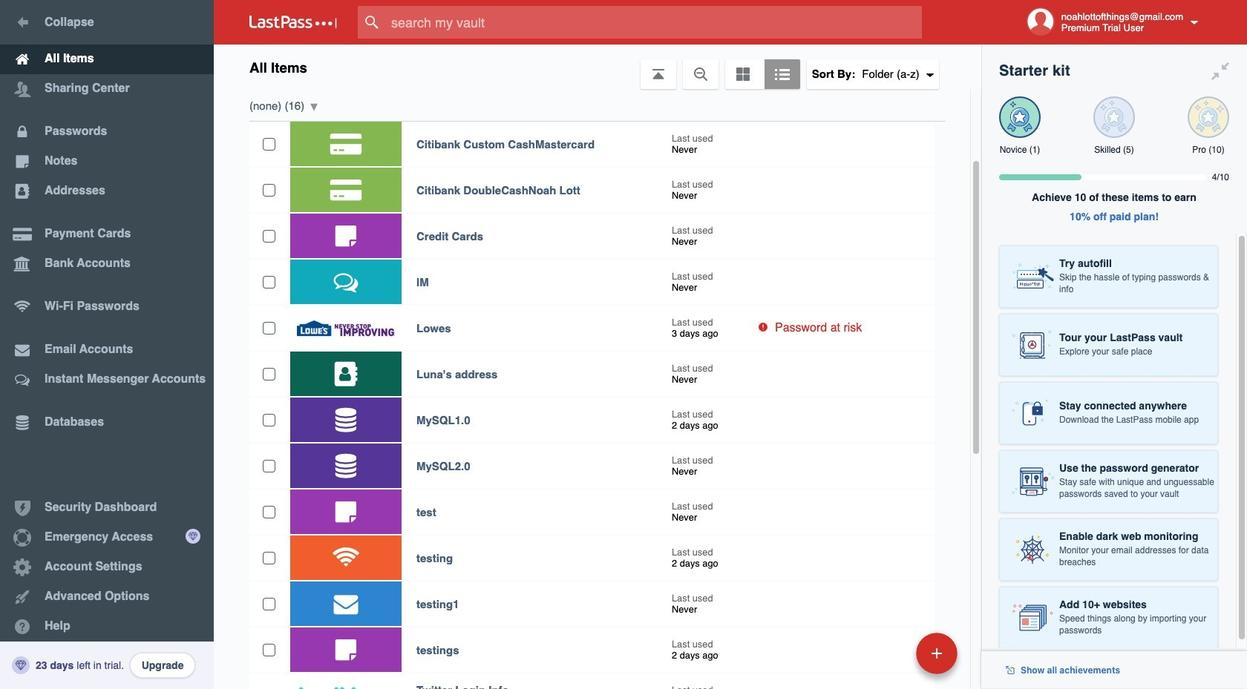 Task type: locate. For each thing, give the bounding box(es) containing it.
search my vault text field
[[358, 6, 951, 39]]

Search search field
[[358, 6, 951, 39]]



Task type: describe. For each thing, give the bounding box(es) containing it.
main navigation navigation
[[0, 0, 214, 690]]

lastpass image
[[250, 16, 337, 29]]

vault options navigation
[[214, 45, 982, 89]]

new item element
[[814, 633, 963, 675]]

new item navigation
[[814, 629, 967, 690]]



Task type: vqa. For each thing, say whether or not it's contained in the screenshot.
The New Item image
no



